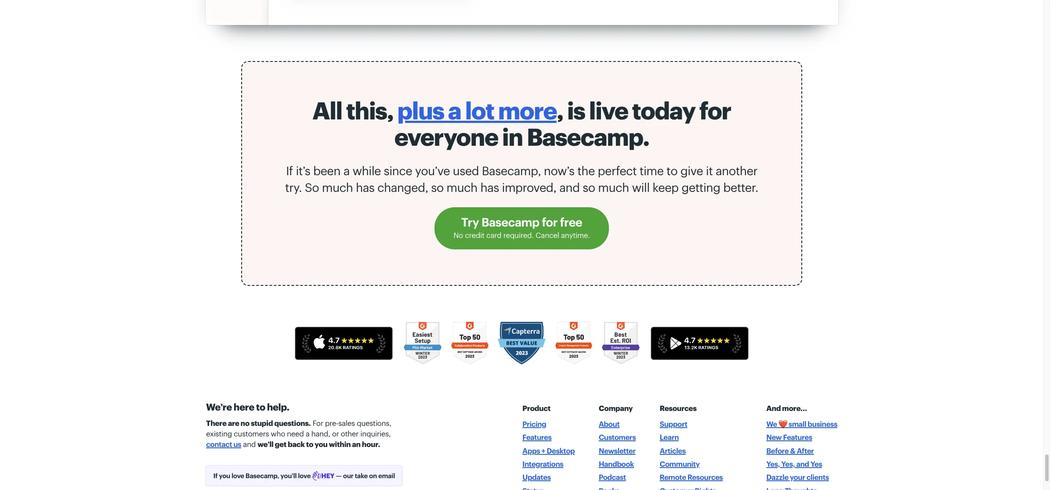 Task type: describe. For each thing, give the bounding box(es) containing it.
take
[[355, 472, 368, 480]]

1 vertical spatial basecamp,
[[246, 472, 279, 480]]

0 horizontal spatial you
[[219, 472, 230, 480]]

handbook link
[[599, 460, 635, 469]]

give
[[681, 164, 704, 178]]

2 has from the left
[[481, 180, 499, 194]]

there are no stupid questions.
[[206, 419, 311, 428]]

cancel
[[536, 231, 560, 240]]

you inside for pre-sales questions, existing customers who need a hand, or other inquiries, contact us and we'll get back to you within an hour.
[[315, 440, 328, 449]]

3 much from the left
[[599, 180, 630, 194]]

all this, plus a lot more
[[313, 96, 557, 124]]

apps
[[523, 447, 540, 455]]

live
[[589, 96, 629, 124]]

dazzle
[[767, 473, 789, 482]]

after
[[797, 447, 815, 455]]

contact
[[206, 440, 232, 449]]

new
[[767, 433, 782, 442]]

integrations
[[523, 460, 564, 469]]

hey
[[322, 472, 335, 480]]

1 so from the left
[[431, 180, 444, 194]]

0 horizontal spatial to
[[256, 402, 266, 413]]

a for been
[[344, 164, 350, 178]]

updates link
[[523, 473, 551, 482]]

a inside for pre-sales questions, existing customers who need a hand, or other inquiries, contact us and we'll get back to you within an hour.
[[306, 430, 310, 438]]

customers
[[234, 430, 269, 438]]

new features
[[767, 433, 813, 442]]

pricing
[[523, 420, 547, 429]]

integrations link
[[523, 460, 564, 469]]

remote
[[660, 473, 687, 482]]

2 so from the left
[[583, 180, 596, 194]]

is
[[568, 96, 585, 124]]

try
[[462, 215, 479, 229]]

there
[[206, 419, 227, 428]]

here
[[234, 402, 255, 413]]

perfect
[[598, 164, 637, 178]]

us
[[234, 440, 241, 449]]

, is live today for everyone in basecamp.
[[395, 96, 732, 151]]

all
[[313, 96, 342, 124]]

to inside if it's been a while since you've used basecamp, now's the perfect time to give it another try. so much has changed, so much has improved, and so much will keep getting better.
[[667, 164, 678, 178]]

for
[[313, 419, 323, 428]]

pricing link
[[523, 420, 547, 429]]

back
[[288, 440, 305, 449]]

your
[[791, 473, 806, 482]]

2 much from the left
[[447, 180, 478, 194]]

for inside try basecamp for free no credit card required. cancel anytime.
[[542, 215, 558, 229]]

so
[[305, 180, 319, 194]]

our
[[343, 472, 354, 480]]

yes, yes, and yes
[[767, 460, 823, 469]]

if it's been a while since you've used basecamp, now's the perfect time to give it another try. so much has changed, so much has improved, and so much will keep getting better.
[[285, 164, 759, 194]]

learn
[[660, 433, 679, 442]]

business
[[808, 420, 838, 429]]

product
[[523, 404, 551, 413]]

newsletter link
[[599, 447, 636, 455]]

card
[[487, 231, 502, 240]]

inquiries,
[[361, 430, 391, 438]]

email
[[379, 472, 395, 480]]

while
[[353, 164, 381, 178]]

since
[[384, 164, 413, 178]]

help.
[[267, 402, 290, 413]]

will
[[633, 180, 650, 194]]

customers
[[599, 433, 636, 442]]

1 love from the left
[[232, 472, 244, 480]]

get
[[275, 440, 287, 449]]

who
[[271, 430, 285, 438]]

about
[[599, 420, 620, 429]]

apps + desktop link
[[523, 447, 575, 455]]

we're
[[206, 402, 232, 413]]

stupid
[[251, 419, 273, 428]]

❤️
[[779, 420, 788, 429]]

articles
[[660, 447, 686, 455]]

better.
[[724, 180, 759, 194]]

are
[[228, 419, 239, 428]]

this,
[[346, 96, 394, 124]]

,
[[557, 96, 564, 124]]

keep
[[653, 180, 679, 194]]

existing
[[206, 430, 232, 438]]

plus
[[398, 96, 444, 124]]

free
[[560, 215, 583, 229]]

clients
[[807, 473, 830, 482]]

questions,
[[357, 419, 392, 428]]

changed,
[[378, 180, 429, 194]]

it's
[[296, 164, 311, 178]]

community link
[[660, 460, 700, 469]]



Task type: locate. For each thing, give the bounding box(es) containing it.
other
[[341, 430, 359, 438]]

love right you'll
[[298, 472, 311, 480]]

1 horizontal spatial so
[[583, 180, 596, 194]]

1 much from the left
[[322, 180, 353, 194]]

1 features from the left
[[523, 433, 552, 442]]

much down used
[[447, 180, 478, 194]]

a right need on the left of the page
[[306, 430, 310, 438]]

getting
[[682, 180, 721, 194]]

no
[[241, 419, 250, 428]]

basecamp
[[482, 215, 540, 229]]

newsletter
[[599, 447, 636, 455]]

you down contact us "link"
[[219, 472, 230, 480]]

a inside if it's been a while since you've used basecamp, now's the perfect time to give it another try. so much has changed, so much has improved, and so much will keep getting better.
[[344, 164, 350, 178]]

no
[[454, 231, 463, 240]]

features down pricing link
[[523, 433, 552, 442]]

0 horizontal spatial and
[[243, 440, 256, 449]]

if down contact
[[214, 472, 218, 480]]

if you love basecamp, you'll love
[[214, 472, 312, 480]]

yes, yes, and yes link
[[767, 460, 823, 469]]

been
[[314, 164, 341, 178]]

2 vertical spatial and
[[797, 460, 810, 469]]

1 horizontal spatial a
[[344, 164, 350, 178]]

remote resources link
[[660, 473, 724, 482]]

small
[[789, 420, 807, 429]]

more
[[499, 96, 557, 124]]

so down you've
[[431, 180, 444, 194]]

basecamp.
[[527, 123, 650, 151]]

2 horizontal spatial much
[[599, 180, 630, 194]]

basecamp, inside if it's been a while since you've used basecamp, now's the perfect time to give it another try. so much has changed, so much has improved, and so much will keep getting better.
[[482, 164, 541, 178]]

0 vertical spatial you
[[315, 440, 328, 449]]

0 horizontal spatial basecamp,
[[246, 472, 279, 480]]

for
[[700, 96, 732, 124], [542, 215, 558, 229]]

0 vertical spatial basecamp,
[[482, 164, 541, 178]]

0 vertical spatial for
[[700, 96, 732, 124]]

1 horizontal spatial features
[[784, 433, 813, 442]]

you've
[[415, 164, 450, 178]]

podcast
[[599, 473, 626, 482]]

0 horizontal spatial has
[[356, 180, 375, 194]]

has down while on the top left of the page
[[356, 180, 375, 194]]

so
[[431, 180, 444, 194], [583, 180, 596, 194]]

try.
[[285, 180, 302, 194]]

yes
[[811, 460, 823, 469]]

if inside if it's been a while since you've used basecamp, now's the perfect time to give it another try. so much has changed, so much has improved, and so much will keep getting better.
[[286, 164, 293, 178]]

and inside for pre-sales questions, existing customers who need a hand, or other inquiries, contact us and we'll get back to you within an hour.
[[243, 440, 256, 449]]

0 horizontal spatial yes,
[[767, 460, 781, 469]]

we
[[767, 420, 778, 429]]

used
[[453, 164, 479, 178]]

another
[[716, 164, 758, 178]]

contact us link
[[206, 440, 241, 449]]

1 horizontal spatial yes,
[[782, 460, 796, 469]]

a right been
[[344, 164, 350, 178]]

2 yes, from the left
[[782, 460, 796, 469]]

a for plus
[[448, 96, 461, 124]]

love
[[232, 472, 244, 480], [298, 472, 311, 480]]

hey — our take on email
[[322, 472, 395, 480]]

0 vertical spatial to
[[667, 164, 678, 178]]

2 love from the left
[[298, 472, 311, 480]]

if
[[286, 164, 293, 178], [214, 472, 218, 480]]

1 horizontal spatial if
[[286, 164, 293, 178]]

0 vertical spatial resources
[[660, 404, 697, 413]]

before & after link
[[767, 447, 815, 455]]

0 horizontal spatial if
[[214, 472, 218, 480]]

to up the stupid
[[256, 402, 266, 413]]

0 vertical spatial and
[[560, 180, 580, 194]]

required.
[[504, 231, 534, 240]]

apps + desktop
[[523, 447, 575, 455]]

yes, down before & after link
[[782, 460, 796, 469]]

2 vertical spatial a
[[306, 430, 310, 438]]

1 horizontal spatial and
[[560, 180, 580, 194]]

now's
[[544, 164, 575, 178]]

basecamp, up "improved,"
[[482, 164, 541, 178]]

1 vertical spatial resources
[[688, 473, 724, 482]]

support
[[660, 420, 688, 429]]

1 yes, from the left
[[767, 460, 781, 469]]

if left it's
[[286, 164, 293, 178]]

we'll
[[258, 440, 274, 449]]

1 vertical spatial a
[[344, 164, 350, 178]]

1 vertical spatial if
[[214, 472, 218, 480]]

1 horizontal spatial to
[[306, 440, 314, 449]]

2 horizontal spatial to
[[667, 164, 678, 178]]

a left lot
[[448, 96, 461, 124]]

credit
[[465, 231, 485, 240]]

2 features from the left
[[784, 433, 813, 442]]

and down customers
[[243, 440, 256, 449]]

pre-
[[325, 419, 339, 428]]

time
[[640, 164, 664, 178]]

you down hand,
[[315, 440, 328, 449]]

features
[[523, 433, 552, 442], [784, 433, 813, 442]]

0 horizontal spatial features
[[523, 433, 552, 442]]

has left "improved,"
[[481, 180, 499, 194]]

we ❤️ small business
[[767, 420, 838, 429]]

much down perfect
[[599, 180, 630, 194]]

and
[[767, 404, 781, 413]]

try basecamp for free no credit card required. cancel anytime.
[[454, 215, 591, 240]]

1 horizontal spatial for
[[700, 96, 732, 124]]

support link
[[660, 420, 688, 429]]

if for if it's been a while since you've used basecamp, now's the perfect time to give it another try. so much has changed, so much has improved, and so much will keep getting better.
[[286, 164, 293, 178]]

resources
[[660, 404, 697, 413], [688, 473, 724, 482]]

more…
[[783, 404, 808, 413]]

1 horizontal spatial has
[[481, 180, 499, 194]]

and more…
[[767, 404, 808, 413]]

to up the keep
[[667, 164, 678, 178]]

1 horizontal spatial much
[[447, 180, 478, 194]]

0 horizontal spatial so
[[431, 180, 444, 194]]

and inside if it's been a while since you've used basecamp, now's the perfect time to give it another try. so much has changed, so much has improved, and so much will keep getting better.
[[560, 180, 580, 194]]

you'll
[[281, 472, 297, 480]]

new features link
[[767, 433, 813, 442]]

community
[[660, 460, 700, 469]]

customers link
[[599, 433, 636, 442]]

0 horizontal spatial for
[[542, 215, 558, 229]]

questions.
[[274, 419, 311, 428]]

if for if you love basecamp, you'll love
[[214, 472, 218, 480]]

hand,
[[312, 430, 330, 438]]

0 vertical spatial if
[[286, 164, 293, 178]]

hour.
[[362, 440, 380, 449]]

and down now's
[[560, 180, 580, 194]]

and down after
[[797, 460, 810, 469]]

anytime.
[[562, 231, 591, 240]]

or
[[332, 430, 339, 438]]

0 horizontal spatial much
[[322, 180, 353, 194]]

need
[[287, 430, 304, 438]]

0 horizontal spatial a
[[306, 430, 310, 438]]

features down the small
[[784, 433, 813, 442]]

for pre-sales questions, existing customers who need a hand, or other inquiries, contact us and we'll get back to you within an hour.
[[206, 419, 392, 449]]

about link
[[599, 420, 620, 429]]

1 has from the left
[[356, 180, 375, 194]]

features link
[[523, 433, 552, 442]]

+
[[542, 447, 546, 455]]

remote resources
[[660, 473, 724, 482]]

to inside for pre-sales questions, existing customers who need a hand, or other inquiries, contact us and we'll get back to you within an hour.
[[306, 440, 314, 449]]

everyone
[[395, 123, 499, 151]]

much down been
[[322, 180, 353, 194]]

0 horizontal spatial love
[[232, 472, 244, 480]]

a
[[448, 96, 461, 124], [344, 164, 350, 178], [306, 430, 310, 438]]

yes, up dazzle
[[767, 460, 781, 469]]

1 horizontal spatial you
[[315, 440, 328, 449]]

resources up support link
[[660, 404, 697, 413]]

has
[[356, 180, 375, 194], [481, 180, 499, 194]]

before & after
[[767, 447, 815, 455]]

resources down 'community' "link"
[[688, 473, 724, 482]]

2 vertical spatial to
[[306, 440, 314, 449]]

1 horizontal spatial basecamp,
[[482, 164, 541, 178]]

for inside , is live today for everyone in basecamp.
[[700, 96, 732, 124]]

1 vertical spatial you
[[219, 472, 230, 480]]

1 vertical spatial to
[[256, 402, 266, 413]]

1 horizontal spatial love
[[298, 472, 311, 480]]

basecamp, left you'll
[[246, 472, 279, 480]]

on
[[369, 472, 377, 480]]

podcast link
[[599, 473, 626, 482]]

lot
[[465, 96, 495, 124]]

1 vertical spatial and
[[243, 440, 256, 449]]

in
[[503, 123, 523, 151]]

2 horizontal spatial a
[[448, 96, 461, 124]]

2 horizontal spatial and
[[797, 460, 810, 469]]

so down the
[[583, 180, 596, 194]]

to right back
[[306, 440, 314, 449]]

love down us
[[232, 472, 244, 480]]

0 vertical spatial a
[[448, 96, 461, 124]]

1 vertical spatial for
[[542, 215, 558, 229]]



Task type: vqa. For each thing, say whether or not it's contained in the screenshot.


